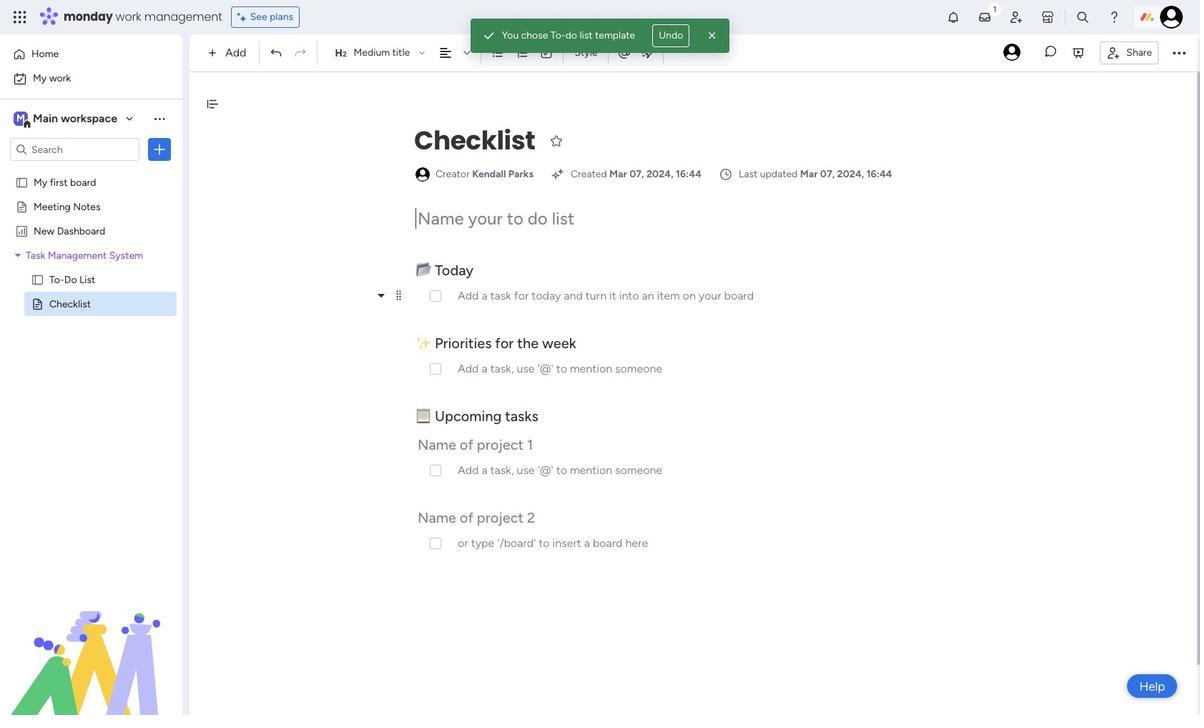 Task type: describe. For each thing, give the bounding box(es) containing it.
workspace selection element
[[14, 110, 120, 129]]

my work option
[[9, 67, 174, 90]]

Checklist field
[[411, 122, 539, 160]]

checklist inside list box
[[49, 298, 91, 310]]

medium
[[354, 47, 390, 59]]

new
[[34, 225, 55, 237]]

📋 upcoming tasks
[[416, 408, 539, 425]]

bulleted list image
[[492, 47, 505, 59]]

tasks
[[505, 408, 539, 425]]

creator
[[436, 168, 470, 180]]

list
[[580, 29, 593, 42]]

do
[[64, 273, 77, 286]]

v2 ellipsis image
[[1174, 44, 1186, 62]]

my work
[[33, 72, 71, 84]]

share button
[[1101, 41, 1159, 64]]

add to favorites image
[[550, 133, 564, 148]]

today
[[435, 262, 474, 279]]

created mar 07, 2024, 16:44
[[571, 168, 702, 180]]

week
[[542, 335, 577, 352]]

search everything image
[[1076, 10, 1091, 24]]

1 16:44 from the left
[[676, 168, 702, 180]]

1 mar from the left
[[610, 168, 627, 180]]

style
[[575, 47, 598, 59]]

notifications image
[[947, 10, 961, 24]]

see plans button
[[231, 6, 300, 28]]

checklist image
[[541, 47, 553, 59]]

undo button
[[653, 24, 690, 47]]

checklist inside field
[[414, 122, 536, 159]]

✨
[[416, 335, 432, 352]]

main workspace
[[33, 112, 117, 125]]

undo
[[659, 29, 684, 42]]

public dashboard image
[[15, 224, 29, 238]]

see plans
[[250, 11, 293, 23]]

home link
[[9, 43, 174, 66]]

kendall
[[472, 168, 506, 180]]

for
[[495, 335, 514, 352]]

meeting notes
[[34, 200, 101, 213]]

caret down image
[[15, 250, 21, 260]]

do
[[566, 29, 577, 42]]

you chose to-do list template
[[502, 29, 636, 42]]

add button
[[203, 42, 255, 64]]

undo ⌘+z image
[[270, 47, 283, 59]]

update feed image
[[978, 10, 993, 24]]

📂
[[416, 262, 432, 279]]

board
[[70, 176, 96, 188]]

updated
[[760, 168, 798, 180]]

my for my work
[[33, 72, 47, 84]]

✨ priorities for the week
[[416, 335, 577, 352]]

list box containing my first board
[[0, 167, 182, 509]]

task
[[26, 249, 45, 261]]

2 07, from the left
[[821, 168, 835, 180]]

my for my first board
[[34, 176, 47, 188]]

alert containing you chose to-do list template
[[471, 19, 730, 53]]

management
[[48, 249, 107, 261]]

2 mar from the left
[[801, 168, 818, 180]]

to- inside list box
[[49, 273, 64, 286]]

1 2024, from the left
[[647, 168, 674, 180]]

home option
[[9, 43, 174, 66]]

plans
[[270, 11, 293, 23]]

upcoming
[[435, 408, 502, 425]]

public board image for my
[[15, 175, 29, 189]]

📂 today
[[416, 262, 477, 279]]

you
[[502, 29, 519, 42]]

see
[[250, 11, 267, 23]]

title
[[393, 47, 410, 59]]

invite members image
[[1010, 10, 1024, 24]]



Task type: locate. For each thing, give the bounding box(es) containing it.
priorities
[[435, 335, 492, 352]]

2 2024, from the left
[[838, 168, 865, 180]]

1 image
[[989, 1, 1002, 17]]

management
[[144, 9, 222, 25]]

to- up 'checklist' icon
[[551, 29, 566, 42]]

07,
[[630, 168, 645, 180], [821, 168, 835, 180]]

monday
[[64, 9, 113, 25]]

monday marketplace image
[[1041, 10, 1055, 24]]

workspace options image
[[152, 111, 167, 126]]

my
[[33, 72, 47, 84], [34, 176, 47, 188]]

1 horizontal spatial 2024,
[[838, 168, 865, 180]]

parks
[[509, 168, 534, 180]]

public board image for to-
[[31, 273, 44, 286]]

menu image
[[393, 290, 404, 301]]

my down home
[[33, 72, 47, 84]]

main
[[33, 112, 58, 125]]

07, right updated on the top right of the page
[[821, 168, 835, 180]]

option
[[0, 169, 182, 172]]

alert
[[471, 19, 730, 53]]

share
[[1127, 46, 1153, 58]]

style button
[[569, 41, 604, 65]]

workspace
[[61, 112, 117, 125]]

0 vertical spatial work
[[116, 9, 141, 25]]

public board image
[[15, 175, 29, 189], [31, 273, 44, 286], [31, 297, 44, 311]]

my left the first
[[34, 176, 47, 188]]

checklist down do
[[49, 298, 91, 310]]

work inside option
[[49, 72, 71, 84]]

0 vertical spatial to-
[[551, 29, 566, 42]]

1 vertical spatial to-
[[49, 273, 64, 286]]

medium title
[[354, 47, 410, 59]]

work
[[116, 9, 141, 25], [49, 72, 71, 84]]

template
[[595, 29, 636, 42]]

0 horizontal spatial 07,
[[630, 168, 645, 180]]

0 horizontal spatial 2024,
[[647, 168, 674, 180]]

1 vertical spatial work
[[49, 72, 71, 84]]

dashboard
[[57, 225, 105, 237]]

help
[[1140, 679, 1166, 694]]

numbered list image
[[516, 47, 529, 59]]

the
[[518, 335, 539, 352]]

my first board
[[34, 176, 96, 188]]

system
[[109, 249, 143, 261]]

0 horizontal spatial work
[[49, 72, 71, 84]]

chose
[[521, 29, 548, 42]]

lottie animation image
[[0, 571, 182, 716]]

1 horizontal spatial work
[[116, 9, 141, 25]]

list box
[[0, 167, 182, 509]]

home
[[31, 48, 59, 60]]

lottie animation element
[[0, 571, 182, 716]]

list
[[79, 273, 95, 286]]

add
[[225, 46, 246, 59]]

0 horizontal spatial mar
[[610, 168, 627, 180]]

1 vertical spatial checklist
[[49, 298, 91, 310]]

kendall parks image
[[1161, 6, 1184, 29]]

meeting
[[34, 200, 71, 213]]

Search in workspace field
[[30, 141, 120, 158]]

help image
[[1108, 10, 1122, 24]]

created
[[571, 168, 607, 180]]

to-
[[551, 29, 566, 42], [49, 273, 64, 286]]

workspace image
[[14, 111, 28, 127]]

work for my
[[49, 72, 71, 84]]

m
[[16, 112, 25, 125]]

to- inside alert
[[551, 29, 566, 42]]

0 vertical spatial my
[[33, 72, 47, 84]]

1 horizontal spatial mar
[[801, 168, 818, 180]]

0 horizontal spatial checklist
[[49, 298, 91, 310]]

0 vertical spatial checklist
[[414, 122, 536, 159]]

first
[[50, 176, 68, 188]]

📋
[[416, 408, 432, 425]]

to- left list
[[49, 273, 64, 286]]

mention image
[[618, 45, 632, 60]]

mar right created
[[610, 168, 627, 180]]

2 16:44 from the left
[[867, 168, 893, 180]]

1 horizontal spatial to-
[[551, 29, 566, 42]]

dynamic values image
[[641, 46, 655, 60]]

notes
[[73, 200, 101, 213]]

1 vertical spatial my
[[34, 176, 47, 188]]

close image
[[706, 29, 720, 43]]

1 horizontal spatial 16:44
[[867, 168, 893, 180]]

0 horizontal spatial to-
[[49, 273, 64, 286]]

1 horizontal spatial checklist
[[414, 122, 536, 159]]

select product image
[[13, 10, 27, 24]]

options image
[[152, 142, 167, 157]]

last
[[739, 168, 758, 180]]

checklist up creator kendall parks
[[414, 122, 536, 159]]

2024,
[[647, 168, 674, 180], [838, 168, 865, 180]]

task management system
[[26, 249, 143, 261]]

2 vertical spatial public board image
[[31, 297, 44, 311]]

0 horizontal spatial 16:44
[[676, 168, 702, 180]]

1 07, from the left
[[630, 168, 645, 180]]

16:44
[[676, 168, 702, 180], [867, 168, 893, 180]]

mar
[[610, 168, 627, 180], [801, 168, 818, 180]]

1 vertical spatial public board image
[[31, 273, 44, 286]]

work for monday
[[116, 9, 141, 25]]

work down home
[[49, 72, 71, 84]]

my inside option
[[33, 72, 47, 84]]

mar right updated on the top right of the page
[[801, 168, 818, 180]]

to-do list
[[49, 273, 95, 286]]

last updated mar 07, 2024, 16:44
[[739, 168, 893, 180]]

help button
[[1128, 675, 1178, 698]]

public board image
[[15, 200, 29, 213]]

board activity image
[[1004, 43, 1021, 60]]

07, right created
[[630, 168, 645, 180]]

my inside list box
[[34, 176, 47, 188]]

work right the "monday"
[[116, 9, 141, 25]]

new dashboard
[[34, 225, 105, 237]]

checklist
[[414, 122, 536, 159], [49, 298, 91, 310]]

creator kendall parks
[[436, 168, 534, 180]]

1 horizontal spatial 07,
[[821, 168, 835, 180]]

monday work management
[[64, 9, 222, 25]]

0 vertical spatial public board image
[[15, 175, 29, 189]]

my work link
[[9, 67, 174, 90]]



Task type: vqa. For each thing, say whether or not it's contained in the screenshot.


